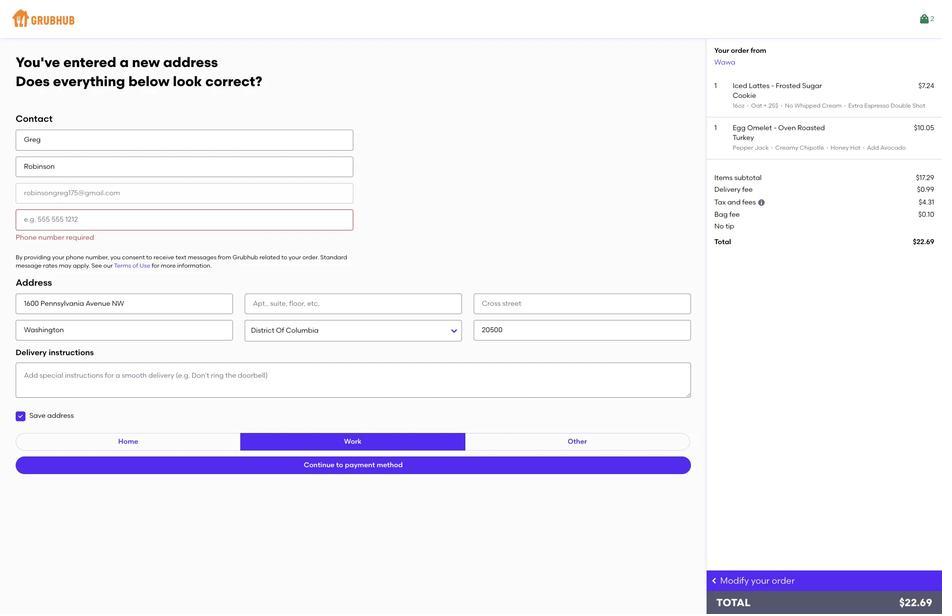 Task type: vqa. For each thing, say whether or not it's contained in the screenshot.
E at the left of the page
no



Task type: locate. For each thing, give the bounding box(es) containing it.
0 vertical spatial fee
[[742, 185, 753, 194]]

Cross street text field
[[474, 294, 691, 314]]

your left order.
[[289, 254, 301, 261]]

creamy
[[775, 145, 798, 151]]

Last name text field
[[16, 156, 353, 177]]

from left grubhub
[[218, 254, 231, 261]]

to left payment
[[336, 461, 343, 469]]

to up use
[[146, 254, 152, 261]]

delivery left instructions
[[16, 348, 47, 357]]

0 horizontal spatial order
[[731, 46, 749, 55]]

subtotal
[[734, 174, 762, 182]]

0 vertical spatial address
[[163, 54, 218, 70]]

order.
[[302, 254, 319, 261]]

double
[[891, 103, 911, 109]]

2 horizontal spatial to
[[336, 461, 343, 469]]

payment
[[345, 461, 375, 469]]

-
[[771, 82, 774, 90], [774, 124, 777, 132]]

1 horizontal spatial from
[[751, 46, 766, 55]]

1 horizontal spatial address
[[163, 54, 218, 70]]

honey
[[831, 145, 849, 151]]

+.25$
[[764, 103, 778, 109]]

no right +.25$
[[785, 103, 793, 109]]

1 vertical spatial 1
[[714, 124, 717, 132]]

0 vertical spatial order
[[731, 46, 749, 55]]

to right related
[[281, 254, 287, 261]]

turkey
[[733, 134, 754, 142]]

terms of use link
[[114, 262, 150, 269]]

Zip text field
[[474, 320, 691, 341]]

$22.69
[[913, 238, 934, 246], [899, 597, 932, 609]]

1 vertical spatial fee
[[729, 210, 740, 219]]

chipotle
[[800, 145, 824, 151]]

1 vertical spatial svg image
[[711, 577, 718, 585]]

0 horizontal spatial address
[[47, 412, 74, 420]]

add
[[867, 145, 879, 151]]

1 vertical spatial order
[[772, 576, 795, 586]]

your up may
[[52, 254, 64, 261]]

oat
[[751, 103, 762, 109]]

∙ right +.25$
[[780, 103, 784, 109]]

0 horizontal spatial your
[[52, 254, 64, 261]]

1 vertical spatial -
[[774, 124, 777, 132]]

2 1 from the top
[[714, 124, 717, 132]]

City text field
[[16, 320, 233, 341]]

0 horizontal spatial svg image
[[18, 413, 23, 419]]

total down modify on the bottom of page
[[716, 597, 751, 609]]

0 horizontal spatial no
[[714, 222, 724, 230]]

∙ left honey
[[826, 145, 829, 151]]

0 horizontal spatial to
[[146, 254, 152, 261]]

svg image for save address
[[18, 413, 23, 419]]

fee for bag fee
[[729, 210, 740, 219]]

0 vertical spatial from
[[751, 46, 766, 55]]

roasted
[[798, 124, 825, 132]]

$7.24
[[919, 82, 934, 90]]

delivery fee
[[714, 185, 753, 194]]

1 vertical spatial total
[[716, 597, 751, 609]]

$0.99
[[917, 185, 934, 194]]

from
[[751, 46, 766, 55], [218, 254, 231, 261]]

no left tip
[[714, 222, 724, 230]]

0 horizontal spatial from
[[218, 254, 231, 261]]

2 horizontal spatial your
[[751, 576, 770, 586]]

Phone telephone field
[[16, 210, 353, 230]]

0 vertical spatial 1
[[714, 82, 717, 90]]

phone
[[16, 233, 37, 242]]

- inside egg omelet - oven roasted turkey
[[774, 124, 777, 132]]

1 horizontal spatial no
[[785, 103, 793, 109]]

our
[[103, 262, 113, 269]]

terms of use for more information.
[[114, 262, 212, 269]]

delivery down items
[[714, 185, 741, 194]]

1 horizontal spatial fee
[[742, 185, 753, 194]]

address
[[163, 54, 218, 70], [47, 412, 74, 420]]

∙
[[746, 103, 750, 109], [780, 103, 784, 109], [843, 103, 847, 109], [770, 145, 774, 151], [826, 145, 829, 151], [862, 145, 866, 151]]

1 left the egg
[[714, 124, 717, 132]]

svg image left save
[[18, 413, 23, 419]]

your right modify on the bottom of page
[[751, 576, 770, 586]]

1 horizontal spatial svg image
[[711, 577, 718, 585]]

by
[[16, 254, 23, 261]]

1 vertical spatial delivery
[[16, 348, 47, 357]]

items
[[714, 174, 733, 182]]

fee down tax and fees
[[729, 210, 740, 219]]

order right modify on the bottom of page
[[772, 576, 795, 586]]

work
[[344, 437, 362, 446]]

svg image left modify on the bottom of page
[[711, 577, 718, 585]]

First name text field
[[16, 130, 353, 151]]

1 horizontal spatial delivery
[[714, 185, 741, 194]]

0 vertical spatial svg image
[[18, 413, 23, 419]]

order right your
[[731, 46, 749, 55]]

0 horizontal spatial fee
[[729, 210, 740, 219]]

- for oven
[[774, 124, 777, 132]]

1 1 from the top
[[714, 82, 717, 90]]

terms
[[114, 262, 131, 269]]

modify your order
[[720, 576, 795, 586]]

text
[[176, 254, 186, 261]]

of
[[133, 262, 138, 269]]

16oz ∙ oat +.25$ ∙ no whipped cream ∙ extra espresso double shot
[[733, 103, 925, 109]]

from up lattes
[[751, 46, 766, 55]]

1 vertical spatial from
[[218, 254, 231, 261]]

order inside your order from wawa
[[731, 46, 749, 55]]

tax
[[714, 198, 726, 207]]

0 vertical spatial delivery
[[714, 185, 741, 194]]

lattes
[[749, 82, 770, 90]]

- inside iced lattes - frosted sugar cookie
[[771, 82, 774, 90]]

egg omelet - oven roasted turkey
[[733, 124, 825, 142]]

address up look
[[163, 54, 218, 70]]

number
[[38, 233, 64, 242]]

other
[[568, 437, 587, 446]]

1 left iced
[[714, 82, 717, 90]]

total down the no tip
[[714, 238, 731, 246]]

Delivery instructions text field
[[16, 362, 691, 398]]

∙ right jack at the top
[[770, 145, 774, 151]]

∙ right hot
[[862, 145, 866, 151]]

1 horizontal spatial to
[[281, 254, 287, 261]]

address inside you've entered a new address does everything below look correct?
[[163, 54, 218, 70]]

fee
[[742, 185, 753, 194], [729, 210, 740, 219]]

0 horizontal spatial delivery
[[16, 348, 47, 357]]

main navigation navigation
[[0, 0, 942, 38]]

address
[[16, 277, 52, 288]]

- left oven
[[774, 124, 777, 132]]

use
[[140, 262, 150, 269]]

address right save
[[47, 412, 74, 420]]

grubhub
[[233, 254, 258, 261]]

1 horizontal spatial order
[[772, 576, 795, 586]]

total
[[714, 238, 731, 246], [716, 597, 751, 609]]

0 vertical spatial -
[[771, 82, 774, 90]]

number,
[[86, 254, 109, 261]]

receive
[[154, 254, 174, 261]]

1
[[714, 82, 717, 90], [714, 124, 717, 132]]

- right lattes
[[771, 82, 774, 90]]

related
[[260, 254, 280, 261]]

fee down subtotal
[[742, 185, 753, 194]]

messages
[[188, 254, 216, 261]]

delivery
[[714, 185, 741, 194], [16, 348, 47, 357]]

wawa link
[[714, 58, 736, 66]]

tip
[[726, 222, 734, 230]]

1 vertical spatial no
[[714, 222, 724, 230]]

2 button
[[919, 10, 934, 28]]

svg image
[[18, 413, 23, 419], [711, 577, 718, 585]]

pepper
[[733, 145, 753, 151]]

wawa
[[714, 58, 736, 66]]

extra
[[848, 103, 863, 109]]

continue to payment method button
[[16, 456, 691, 474]]

you've
[[16, 54, 60, 70]]

Address 2 text field
[[245, 294, 462, 314]]



Task type: describe. For each thing, give the bounding box(es) containing it.
new
[[132, 54, 160, 70]]

bag
[[714, 210, 728, 219]]

iced lattes - frosted sugar cookie
[[733, 82, 822, 100]]

to inside button
[[336, 461, 343, 469]]

you
[[110, 254, 121, 261]]

$17.29
[[916, 174, 934, 182]]

hot
[[850, 145, 861, 151]]

16oz
[[733, 103, 745, 109]]

contact
[[16, 113, 53, 125]]

providing
[[24, 254, 51, 261]]

below
[[128, 73, 170, 89]]

no tip
[[714, 222, 734, 230]]

svg image for modify your order
[[711, 577, 718, 585]]

Email email field
[[16, 183, 353, 204]]

cream
[[822, 103, 842, 109]]

phone number required
[[16, 233, 94, 242]]

delivery for delivery instructions
[[16, 348, 47, 357]]

home button
[[16, 433, 241, 451]]

egg
[[733, 124, 746, 132]]

correct?
[[205, 73, 262, 89]]

oven
[[778, 124, 796, 132]]

$0.10
[[918, 210, 934, 219]]

a
[[120, 54, 129, 70]]

delivery instructions
[[16, 348, 94, 357]]

∙ left the oat
[[746, 103, 750, 109]]

your
[[714, 46, 729, 55]]

may
[[59, 262, 71, 269]]

other button
[[465, 433, 690, 451]]

by providing your phone number, you consent to receive text messages from grubhub related to your order. standard message rates may apply. see our
[[16, 254, 347, 269]]

Address 1 text field
[[16, 294, 233, 314]]

$4.31
[[919, 198, 934, 207]]

iced
[[733, 82, 747, 90]]

from inside your order from wawa
[[751, 46, 766, 55]]

cookie
[[733, 92, 756, 100]]

for
[[152, 262, 159, 269]]

does
[[16, 73, 50, 89]]

svg image
[[758, 199, 765, 207]]

from inside by providing your phone number, you consent to receive text messages from grubhub related to your order. standard message rates may apply. see our
[[218, 254, 231, 261]]

standard
[[320, 254, 347, 261]]

frosted
[[776, 82, 801, 90]]

method
[[377, 461, 403, 469]]

fees
[[742, 198, 756, 207]]

more
[[161, 262, 176, 269]]

required
[[66, 233, 94, 242]]

1 vertical spatial address
[[47, 412, 74, 420]]

your order from wawa
[[714, 46, 766, 66]]

∙ left extra
[[843, 103, 847, 109]]

continue
[[304, 461, 335, 469]]

delivery for delivery fee
[[714, 185, 741, 194]]

phone number required alert
[[16, 233, 94, 242]]

0 vertical spatial total
[[714, 238, 731, 246]]

1 for iced lattes - frosted sugar cookie
[[714, 82, 717, 90]]

omelet
[[747, 124, 772, 132]]

work button
[[240, 433, 465, 451]]

1 horizontal spatial your
[[289, 254, 301, 261]]

pepper jack ∙ creamy chipotle ∙ honey hot ∙ add avocado
[[733, 145, 906, 151]]

continue to payment method
[[304, 461, 403, 469]]

tax and fees
[[714, 198, 756, 207]]

and
[[727, 198, 741, 207]]

shot
[[913, 103, 925, 109]]

jack
[[755, 145, 769, 151]]

whipped
[[795, 103, 821, 109]]

0 vertical spatial $22.69
[[913, 238, 934, 246]]

items subtotal
[[714, 174, 762, 182]]

fee for delivery fee
[[742, 185, 753, 194]]

instructions
[[49, 348, 94, 357]]

see
[[91, 262, 102, 269]]

save
[[29, 412, 46, 420]]

avocado
[[880, 145, 906, 151]]

1 for egg omelet - oven roasted turkey
[[714, 124, 717, 132]]

0 vertical spatial no
[[785, 103, 793, 109]]

apply.
[[73, 262, 90, 269]]

save address
[[29, 412, 74, 420]]

1 vertical spatial $22.69
[[899, 597, 932, 609]]

home
[[118, 437, 138, 446]]

$10.05
[[914, 124, 934, 132]]

2
[[931, 15, 934, 23]]

phone
[[66, 254, 84, 261]]

message
[[16, 262, 42, 269]]

- for frosted
[[771, 82, 774, 90]]

rates
[[43, 262, 57, 269]]

entered
[[63, 54, 116, 70]]

information.
[[177, 262, 212, 269]]

bag fee
[[714, 210, 740, 219]]

modify
[[720, 576, 749, 586]]

look
[[173, 73, 202, 89]]



